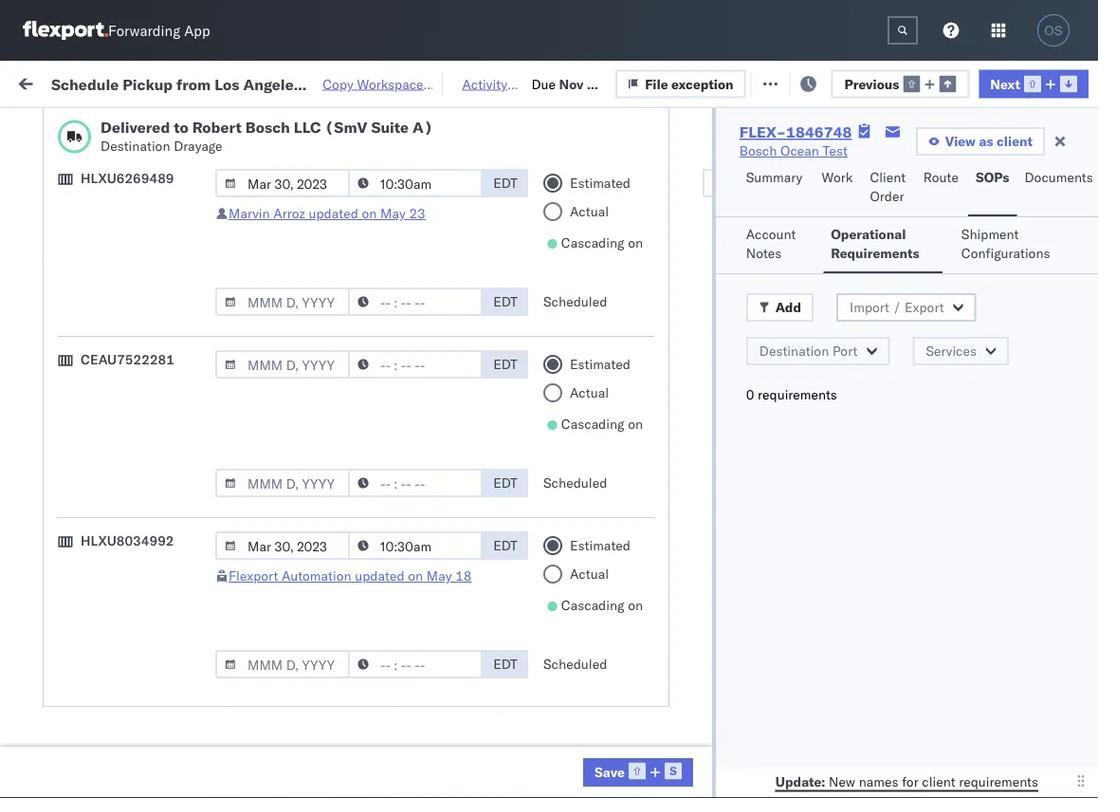 Task type: describe. For each thing, give the bounding box(es) containing it.
2 vertical spatial consignee
[[796, 608, 860, 624]]

7 ocean fcl from the top
[[581, 483, 647, 499]]

cst, for schedule pickup from rotterdam, netherlands link
[[370, 691, 400, 708]]

2023 for schedule delivery appointment
[[451, 650, 484, 666]]

:
[[136, 118, 139, 132]]

cst, for "schedule delivery appointment" link associated with 1:59 am cst, dec 14, 2022
[[363, 483, 393, 499]]

1 upload customs clearance documents link from the top
[[44, 179, 269, 217]]

deadline
[[306, 155, 351, 169]]

confirm delivery link
[[44, 564, 144, 583]]

1 vertical spatial consignee
[[796, 190, 860, 207]]

dec for 24,
[[396, 566, 421, 583]]

next
[[991, 75, 1021, 92]]

mmm d, yyyy text field for ceau7522281
[[215, 469, 350, 497]]

205
[[403, 74, 428, 90]]

deadline button
[[296, 151, 486, 170]]

2 demo from the top
[[757, 608, 792, 624]]

1 fcl from the top
[[623, 190, 647, 207]]

batch actio button
[[996, 68, 1099, 96]]

netherlands
[[44, 700, 118, 716]]

(0)
[[275, 74, 300, 90]]

pickup for fifth the schedule pickup from los angeles, ca button from the bottom of the page
[[103, 263, 144, 280]]

pickup for 2nd the schedule pickup from los angeles, ca button from the top
[[103, 305, 144, 322]]

0 vertical spatial flexport
[[704, 190, 754, 207]]

upload customs clearance documents for second upload customs clearance documents link
[[44, 389, 208, 424]]

ca for 'schedule pickup from los angeles, ca' link related to 3rd the schedule pickup from los angeles, ca button
[[44, 449, 62, 466]]

3 schedule pickup from los angeles, ca button from the top
[[44, 429, 269, 469]]

customs for second upload customs clearance documents link from the bottom of the page
[[90, 180, 144, 196]]

port
[[833, 343, 858, 359]]

view as client
[[946, 133, 1033, 149]]

2 fcl from the top
[[623, 232, 647, 249]]

1:59 for "schedule delivery appointment" link associated with 1:59 am cst, dec 14, 2022
[[306, 483, 334, 499]]

schedule delivery appointment link for 1:59 am cst, dec 14, 2022
[[44, 481, 233, 500]]

actio
[[1066, 74, 1099, 90]]

work
[[22, 69, 71, 95]]

account notes button
[[739, 217, 812, 273]]

karl
[[990, 775, 1014, 791]]

schedule pickup from rotterdam, netherlands
[[44, 681, 246, 716]]

205 on track
[[403, 74, 481, 90]]

os button
[[1032, 9, 1076, 52]]

1 vertical spatial flexport
[[229, 567, 278, 584]]

previous
[[845, 75, 900, 92]]

2 vertical spatial jan
[[396, 733, 417, 750]]

4 schedule from the top
[[44, 356, 100, 373]]

requirements
[[831, 245, 920, 261]]

cst, for confirm pickup from los angeles, ca link
[[362, 524, 392, 541]]

2 cdt, from the top
[[363, 274, 394, 290]]

status : ready for work, blocked, in progress
[[103, 118, 343, 132]]

ready
[[144, 118, 178, 132]]

14,
[[424, 483, 445, 499]]

add button
[[747, 293, 814, 322]]

2 schedule from the top
[[44, 263, 100, 280]]

5 fcl from the top
[[623, 357, 647, 374]]

flex- down shipment configurations button
[[1048, 274, 1088, 290]]

marvin arroz updated on may 23 button
[[229, 205, 426, 222]]

12 ocean fcl from the top
[[581, 691, 647, 708]]

2 estimated from the top
[[570, 356, 631, 372]]

1 schedule pickup from los angeles, ca from the top
[[44, 263, 256, 299]]

6 ocean fcl from the top
[[581, 399, 647, 416]]

1:59 for "schedule delivery appointment" link associated with 1:59 am cdt, nov 5, 2022
[[306, 357, 334, 374]]

confirm pickup from los angeles, ca link
[[44, 513, 269, 551]]

documents for second upload customs clearance documents link from the bottom of the page
[[44, 199, 112, 215]]

8:00
[[306, 566, 334, 583]]

12 fcl from the top
[[623, 691, 647, 708]]

9 ocean fcl from the top
[[581, 566, 647, 583]]

6 resize handle column header from the left
[[985, 147, 1008, 798]]

flex- up name
[[740, 122, 787, 141]]

0 horizontal spatial file exception
[[645, 75, 734, 92]]

integration
[[827, 775, 893, 791]]

view as client button
[[916, 127, 1046, 156]]

19,
[[425, 190, 446, 207]]

6 schedule from the top
[[44, 482, 100, 498]]

test inside bosch ocean test link
[[823, 142, 848, 159]]

4 edt from the top
[[494, 474, 518, 491]]

to
[[174, 118, 189, 137]]

1 schedule delivery appointment from the top
[[44, 231, 233, 248]]

snoozed
[[393, 118, 437, 132]]

update: new names for client requirements
[[776, 773, 1039, 789]]

1 1:59 am cdt, nov 5, 2022 from the top
[[306, 274, 473, 290]]

cascading for marvin arroz updated on may 23
[[562, 234, 625, 251]]

1 horizontal spatial file
[[808, 74, 831, 90]]

appointment for 10:30 pm cst, jan 23, 2023
[[155, 649, 233, 665]]

operational
[[831, 226, 907, 242]]

11 fcl from the top
[[623, 650, 647, 666]]

next button
[[980, 70, 1089, 98]]

filtered by:
[[19, 116, 87, 133]]

2 schedule pickup from los angeles, ca from the top
[[44, 305, 256, 341]]

0 vertical spatial 18
[[1088, 232, 1099, 249]]

1846748
[[787, 122, 852, 141]]

shipment
[[962, 226, 1020, 242]]

os
[[1045, 23, 1063, 37]]

2 upload customs clearance documents link from the top
[[44, 388, 269, 426]]

schedule delivery appointment for 10:30 pm cst, jan 23, 2023
[[44, 649, 233, 665]]

-- : -- -- text field for 1st mmm d, yyyy text field from the top
[[348, 350, 483, 379]]

6 am from the top
[[338, 566, 359, 583]]

export
[[905, 299, 945, 316]]

2 flexport demo consignee from the top
[[704, 608, 860, 624]]

forwarding app link
[[23, 21, 210, 40]]

schedule pickup from los angeles, ca link for 1st the schedule pickup from los angeles, ca button from the bottom
[[44, 722, 269, 760]]

1 schedule pickup from los angeles, ca button from the top
[[44, 262, 269, 302]]

due
[[532, 75, 559, 92]]

10 schedule from the top
[[44, 723, 100, 739]]

13 fcl from the top
[[623, 733, 647, 750]]

2 5, from the top
[[425, 316, 437, 332]]

at
[[344, 74, 356, 90]]

cascading for flexport automation updated on may 18
[[562, 597, 625, 613]]

forwarding
[[108, 21, 181, 39]]

4 schedule pickup from los angeles, ca from the top
[[44, 597, 256, 633]]

0
[[747, 386, 755, 403]]

clearance for second upload customs clearance documents link from the bottom of the page
[[147, 180, 208, 196]]

schedule pickup from los angeles, ca link for fifth the schedule pickup from los angeles, ca button from the bottom of the page
[[44, 262, 269, 300]]

jan for schedule delivery appointment
[[403, 650, 424, 666]]

7 fcl from the top
[[623, 483, 647, 499]]

3 am from the top
[[338, 316, 359, 332]]

5 ocean fcl from the top
[[581, 357, 647, 374]]

arroz
[[274, 205, 305, 222]]

2 vertical spatial 18
[[456, 567, 472, 584]]

from inside confirm pickup from los angeles, ca
[[140, 514, 168, 530]]

bosch inside delivered to robert bosch llc (smv suite a) destination drayage
[[246, 118, 290, 137]]

2 upload customs clearance documents button from the top
[[44, 388, 269, 427]]

schedule delivery appointment for 1:59 am cdt, nov 5, 2022
[[44, 356, 233, 373]]

llc
[[294, 118, 321, 137]]

6 edt from the top
[[494, 656, 518, 672]]

shipment configurations
[[962, 226, 1051, 261]]

2 am from the top
[[338, 274, 359, 290]]

Search Work text field
[[494, 68, 701, 96]]

client for client order
[[871, 169, 906, 186]]

flex id button
[[1008, 151, 1099, 170]]

25,
[[420, 733, 441, 750]]

1 schedule delivery appointment button from the top
[[44, 230, 233, 251]]

appointment for 1:59 am cst, dec 14, 2022
[[155, 482, 233, 498]]

cascading on for flexport automation updated on may 18
[[562, 597, 643, 613]]

flex id
[[1017, 155, 1053, 169]]

759 at risk
[[316, 74, 381, 90]]

account inside button
[[747, 226, 797, 242]]

import work
[[127, 74, 207, 90]]

flex-1846748
[[740, 122, 852, 141]]

operational requirements button
[[824, 217, 943, 273]]

4 schedule pickup from los angeles, ca button from the top
[[44, 596, 269, 636]]

4 resize handle column header from the left
[[672, 147, 695, 798]]

account notes
[[747, 226, 797, 261]]

6 fcl from the top
[[623, 399, 647, 416]]

5 resize handle column header from the left
[[795, 147, 818, 798]]

mmm d, yyyy text field for hlxu6269489
[[215, 288, 350, 316]]

/
[[894, 299, 902, 316]]

8 ocean fcl from the top
[[581, 524, 647, 541]]

schedule delivery appointment button for 1:59 am cst, dec 14, 2022
[[44, 481, 233, 501]]

clearance for second upload customs clearance documents link
[[147, 389, 208, 405]]

2 scheduled from the top
[[544, 474, 608, 491]]

cst, for confirm delivery link
[[363, 566, 393, 583]]

workitem
[[21, 155, 71, 169]]

schedule delivery appointment link for 1:59 am cdt, nov 5, 2022
[[44, 355, 233, 374]]

14 ocean fcl from the top
[[581, 775, 647, 791]]

10:30 pm cst, jan 23, 2023 for schedule pickup from rotterdam, netherlands
[[306, 691, 484, 708]]

updated for automation
[[355, 567, 405, 584]]

update:
[[776, 773, 826, 789]]

10:30 for schedule delivery appointment
[[306, 650, 343, 666]]

jan for schedule pickup from rotterdam, netherlands
[[403, 691, 424, 708]]

message
[[222, 74, 275, 90]]

8 fcl from the top
[[623, 524, 647, 541]]

3 mmm d, yyyy text field from the top
[[215, 650, 350, 678]]

10:30 for schedule pickup from rotterdam, netherlands
[[306, 691, 343, 708]]

1 demo from the top
[[757, 190, 792, 207]]

flex
[[1017, 155, 1038, 169]]

actual for marvin arroz updated on may 23
[[570, 203, 609, 220]]

11 ocean fcl from the top
[[581, 650, 647, 666]]

7 am from the top
[[338, 733, 359, 750]]

ca for 'schedule pickup from los angeles, ca' link for 1st the schedule pickup from los angeles, ca button from the bottom
[[44, 742, 62, 758]]

6:00 pm cst, dec 23, 2022
[[306, 524, 480, 541]]

summary button
[[739, 160, 815, 216]]

order
[[871, 188, 905, 204]]

delivery for 8:00 am cst, dec 24, 2022
[[96, 565, 144, 582]]

2 vertical spatial flexport
[[704, 608, 754, 624]]

schedule pickup from los angeles, ca link for 3rd the schedule pickup from los angeles, ca button
[[44, 429, 269, 467]]

ca for confirm pickup from los angeles, ca link
[[44, 533, 62, 549]]

dec for 14,
[[396, 483, 421, 499]]

schedule delivery appointment for 1:59 am cst, dec 14, 2022
[[44, 482, 233, 498]]

marvin
[[229, 205, 270, 222]]

5 am from the top
[[338, 483, 359, 499]]

1 resize handle column header from the left
[[271, 147, 294, 798]]

documents for second upload customs clearance documents link
[[44, 408, 112, 424]]

lagerfeld
[[1018, 775, 1074, 791]]

2 resize handle column header from the left
[[482, 147, 505, 798]]

1 edt from the top
[[494, 175, 518, 191]]

delivery for 10:30 pm cst, jan 23, 2023
[[103, 649, 152, 665]]

13 ocean fcl from the top
[[581, 733, 647, 750]]

actions
[[1042, 155, 1081, 169]]

schedule pickup from rotterdam, netherlands link
[[44, 680, 269, 718]]

2 vertical spatial 2023
[[444, 733, 477, 750]]

1 schedule delivery appointment link from the top
[[44, 230, 233, 249]]

4 ocean fcl from the top
[[581, 316, 647, 332]]

upload for first upload customs clearance documents button from the bottom
[[44, 389, 87, 405]]

5 schedule pickup from los angeles, ca from the top
[[44, 723, 256, 758]]

0 horizontal spatial exception
[[672, 75, 734, 92]]

destination inside delivered to robert bosch llc (smv suite a) destination drayage
[[101, 138, 170, 154]]

1 cdt, from the top
[[363, 190, 394, 207]]

integration test account - karl lagerfeld
[[827, 775, 1074, 791]]

marvin arroz updated on may 23
[[229, 205, 426, 222]]

id
[[1041, 155, 1053, 169]]

8 schedule from the top
[[44, 649, 100, 665]]

operational requirements
[[831, 226, 920, 261]]

blocked,
[[232, 118, 280, 132]]

3 ocean fcl from the top
[[581, 274, 647, 290]]

schedule pickup from los angeles, ca link for fourth the schedule pickup from los angeles, ca button from the top of the page
[[44, 596, 269, 634]]

suite
[[371, 118, 409, 137]]

status
[[103, 118, 136, 132]]

9 fcl from the top
[[623, 566, 647, 583]]

pickup for 3rd the schedule pickup from los angeles, ca button
[[103, 430, 144, 447]]

batch
[[1026, 74, 1063, 90]]

schedule inside "schedule pickup from rotterdam, netherlands"
[[44, 681, 100, 697]]

for for names
[[903, 773, 919, 789]]

10 ocean fcl from the top
[[581, 608, 647, 624]]

1 flex-18 from the top
[[1048, 232, 1099, 249]]

1 vertical spatial 18
[[1088, 274, 1099, 290]]

view
[[946, 133, 976, 149]]

snooze
[[514, 155, 552, 169]]

import / export
[[850, 299, 945, 316]]

1 nov from the top
[[397, 274, 422, 290]]

angeles, inside confirm pickup from los angeles, ca
[[196, 514, 248, 530]]

schedule pickup from rotterdam, netherlands button
[[44, 680, 269, 720]]

2 edt from the top
[[494, 293, 518, 310]]

3 5, from the top
[[425, 357, 437, 374]]

1 vertical spatial pm
[[346, 650, 367, 666]]

may for 18
[[427, 567, 452, 584]]

client name
[[704, 155, 768, 169]]

add
[[776, 299, 802, 316]]

2 cascading from the top
[[562, 416, 625, 432]]

1 horizontal spatial account
[[925, 775, 975, 791]]

import for import work
[[127, 74, 170, 90]]

1 mmm d, yyyy text field from the top
[[215, 169, 350, 197]]

5 schedule from the top
[[44, 430, 100, 447]]



Task type: locate. For each thing, give the bounding box(es) containing it.
0 vertical spatial requirements
[[758, 386, 838, 403]]

0 vertical spatial cascading on
[[562, 234, 643, 251]]

3 cascading from the top
[[562, 597, 625, 613]]

6:00
[[306, 524, 334, 541]]

1 upload from the top
[[44, 180, 87, 196]]

flex-18
[[1048, 232, 1099, 249], [1048, 274, 1099, 290]]

pickup inside confirm pickup from los angeles, ca
[[96, 514, 137, 530]]

1 vertical spatial estimated
[[570, 356, 631, 372]]

clearance down ceau7522281
[[147, 389, 208, 405]]

for right names
[[903, 773, 919, 789]]

upload customs clearance documents link down workitem button
[[44, 179, 269, 217]]

automation
[[282, 567, 352, 584]]

as
[[980, 133, 994, 149]]

1 vertical spatial flexport demo consignee
[[704, 608, 860, 624]]

destination port
[[760, 343, 858, 359]]

10:30
[[306, 650, 343, 666], [306, 691, 343, 708]]

2 vertical spatial mmm d, yyyy text field
[[215, 650, 350, 678]]

work up 'to'
[[173, 74, 207, 90]]

1 am from the top
[[338, 190, 359, 207]]

4 1:59 from the top
[[306, 483, 334, 499]]

10:30 pm cst, jan 23, 2023 down 8:00 am cst, dec 24, 2022
[[306, 650, 484, 666]]

1:59 am cst, dec 14, 2022
[[306, 483, 481, 499]]

0 vertical spatial jan
[[403, 650, 424, 666]]

file exception
[[808, 74, 897, 90], [645, 75, 734, 92]]

3 cdt, from the top
[[363, 316, 394, 332]]

estimated
[[570, 175, 631, 191], [570, 356, 631, 372], [570, 537, 631, 554]]

requirements left flex-21
[[960, 773, 1039, 789]]

import left /
[[850, 299, 890, 316]]

1 vertical spatial work
[[822, 169, 853, 186]]

flex-18 button
[[1017, 227, 1099, 254], [1017, 227, 1099, 254], [1017, 269, 1099, 296], [1017, 269, 1099, 296]]

for for ready
[[181, 118, 196, 132]]

route
[[924, 169, 959, 186]]

-- : -- -- text field for 1st mmm d, yyyy text box from the top of the page
[[348, 169, 483, 197]]

2 1:59 am cdt, nov 5, 2022 from the top
[[306, 316, 473, 332]]

upload down ceau7522281
[[44, 389, 87, 405]]

upload customs clearance documents down workitem button
[[44, 180, 208, 215]]

7 schedule from the top
[[44, 597, 100, 614]]

3 schedule pickup from los angeles, ca from the top
[[44, 430, 256, 466]]

upload
[[44, 180, 87, 196], [44, 389, 87, 405]]

batch actio
[[1026, 74, 1099, 90]]

delivery for 1:59 am cdt, nov 5, 2022
[[103, 356, 152, 373]]

pm down "flexport automation updated on may 18"
[[346, 650, 367, 666]]

1 -- : -- -- text field from the top
[[348, 288, 483, 316]]

dec up 8:00 am cst, dec 24, 2022
[[395, 524, 420, 541]]

0 vertical spatial nov
[[397, 274, 422, 290]]

1 upload customs clearance documents button from the top
[[44, 179, 269, 219]]

may left 23
[[381, 205, 406, 222]]

1 clearance from the top
[[147, 180, 208, 196]]

8:00 am cst, dec 24, 2022
[[306, 566, 481, 583]]

2 vertical spatial mmm d, yyyy text field
[[215, 469, 350, 497]]

pickup for 1st the schedule pickup from los angeles, ca button from the bottom
[[103, 723, 144, 739]]

confirm delivery button
[[44, 564, 144, 585]]

2 vertical spatial cascading on
[[562, 597, 643, 613]]

23, up 25,
[[427, 691, 448, 708]]

3 appointment from the top
[[155, 482, 233, 498]]

0 vertical spatial consignee
[[827, 155, 882, 169]]

1 estimated from the top
[[570, 175, 631, 191]]

test
[[823, 142, 848, 159], [787, 232, 813, 249], [911, 232, 936, 249], [787, 274, 813, 290], [911, 274, 936, 290], [787, 316, 813, 332], [911, 316, 936, 332], [787, 357, 813, 374], [911, 357, 936, 374], [787, 399, 813, 416], [911, 399, 936, 416], [787, 441, 813, 457], [787, 483, 813, 499], [787, 524, 813, 541], [787, 566, 813, 583], [896, 775, 921, 791]]

2 mmm d, yyyy text field from the top
[[215, 288, 350, 316]]

updated right the arroz
[[309, 205, 359, 222]]

ocean fcl
[[581, 190, 647, 207], [581, 232, 647, 249], [581, 274, 647, 290], [581, 316, 647, 332], [581, 357, 647, 374], [581, 399, 647, 416], [581, 483, 647, 499], [581, 524, 647, 541], [581, 566, 647, 583], [581, 608, 647, 624], [581, 650, 647, 666], [581, 691, 647, 708], [581, 733, 647, 750], [581, 775, 647, 791]]

file exception up 1846748
[[808, 74, 897, 90]]

2023 for schedule pickup from rotterdam, netherlands
[[451, 691, 484, 708]]

confirm up confirm delivery
[[44, 514, 92, 530]]

client inside button
[[997, 133, 1033, 149]]

robert
[[192, 118, 242, 137]]

ceau7522281
[[81, 351, 175, 368]]

1 flexport demo consignee from the top
[[704, 190, 860, 207]]

estimated for marvin arroz updated on may 23
[[570, 175, 631, 191]]

dec left the 24,
[[396, 566, 421, 583]]

4 schedule pickup from los angeles, ca link from the top
[[44, 596, 269, 634]]

1 vertical spatial mmm d, yyyy text field
[[215, 531, 350, 560]]

upload customs clearance documents button down ceau7522281
[[44, 388, 269, 427]]

message (0)
[[222, 74, 300, 90]]

appointment for 1:59 am cdt, nov 5, 2022
[[155, 356, 233, 373]]

0 vertical spatial for
[[181, 118, 196, 132]]

0 vertical spatial mmm d, yyyy text field
[[215, 169, 350, 197]]

clearance
[[147, 180, 208, 196], [147, 389, 208, 405]]

0 horizontal spatial requirements
[[758, 386, 838, 403]]

requirements down destination port
[[758, 386, 838, 403]]

1 vertical spatial nov
[[397, 316, 422, 332]]

1 vertical spatial jan
[[403, 691, 424, 708]]

3 schedule delivery appointment from the top
[[44, 482, 233, 498]]

1 5, from the top
[[425, 274, 437, 290]]

1 cascading from the top
[[562, 234, 625, 251]]

dec left 14, at the left of page
[[396, 483, 421, 499]]

1 vertical spatial cascading
[[562, 416, 625, 432]]

los
[[179, 263, 200, 280], [179, 305, 200, 322], [179, 430, 200, 447], [171, 514, 192, 530], [179, 597, 200, 614], [179, 723, 200, 739]]

cdt,
[[363, 190, 394, 207], [363, 274, 394, 290], [363, 316, 394, 332], [363, 357, 394, 374]]

documents inside button
[[1025, 169, 1094, 186]]

1 horizontal spatial import
[[850, 299, 890, 316]]

0 vertical spatial demo
[[757, 190, 792, 207]]

client for client name
[[704, 155, 735, 169]]

account up notes
[[747, 226, 797, 242]]

0 vertical spatial 2023
[[451, 650, 484, 666]]

hlxu6269489
[[81, 170, 174, 186]]

exception up client name
[[672, 75, 734, 92]]

0 vertical spatial upload customs clearance documents link
[[44, 179, 269, 217]]

appointment
[[155, 231, 233, 248], [155, 356, 233, 373], [155, 482, 233, 498], [155, 649, 233, 665]]

23, down the 24,
[[427, 650, 448, 666]]

23, down 14, at the left of page
[[423, 524, 444, 541]]

pickup for schedule pickup from rotterdam, netherlands button
[[103, 681, 144, 697]]

customs for second upload customs clearance documents link
[[90, 389, 144, 405]]

3 cascading on from the top
[[562, 597, 643, 613]]

pickup for confirm pickup from los angeles, ca button
[[96, 514, 137, 530]]

pm for los
[[338, 524, 358, 541]]

0 vertical spatial scheduled
[[544, 293, 608, 310]]

may down 6:00 pm cst, dec 23, 2022
[[427, 567, 452, 584]]

21
[[1088, 775, 1099, 791]]

23,
[[423, 524, 444, 541], [427, 650, 448, 666], [427, 691, 448, 708]]

ca for fourth the schedule pickup from los angeles, ca button from the top of the page 'schedule pickup from los angeles, ca' link
[[44, 616, 62, 633]]

estimated for flexport automation updated on may 18
[[570, 537, 631, 554]]

schedule
[[44, 231, 100, 248], [44, 263, 100, 280], [44, 305, 100, 322], [44, 356, 100, 373], [44, 430, 100, 447], [44, 482, 100, 498], [44, 597, 100, 614], [44, 649, 100, 665], [44, 681, 100, 697], [44, 723, 100, 739]]

0 vertical spatial may
[[381, 205, 406, 222]]

1 vertical spatial flex-18
[[1048, 274, 1099, 290]]

confirm for confirm delivery
[[44, 565, 92, 582]]

confirm for confirm pickup from los angeles, ca
[[44, 514, 92, 530]]

0 vertical spatial 5,
[[425, 274, 437, 290]]

import up ':' at the left of page
[[127, 74, 170, 90]]

flex-1846748 link
[[740, 122, 852, 141]]

10:30 down automation
[[306, 650, 343, 666]]

filtered
[[19, 116, 65, 133]]

2:00
[[306, 190, 334, 207]]

9 schedule from the top
[[44, 681, 100, 697]]

scheduled for flexport automation updated on may 18
[[544, 656, 608, 672]]

0 vertical spatial work
[[173, 74, 207, 90]]

client
[[704, 155, 735, 169], [871, 169, 906, 186]]

1 vertical spatial 23,
[[427, 650, 448, 666]]

0 vertical spatial 1:59 am cdt, nov 5, 2022
[[306, 274, 473, 290]]

bosch inside bosch ocean test link
[[740, 142, 777, 159]]

upload customs clearance documents down ceau7522281
[[44, 389, 208, 424]]

1 appointment from the top
[[155, 231, 233, 248]]

2 vertical spatial actual
[[570, 566, 609, 582]]

work button
[[815, 160, 863, 216]]

name
[[738, 155, 768, 169]]

2 vertical spatial scheduled
[[544, 656, 608, 672]]

4 -- : -- -- text field from the top
[[348, 650, 483, 678]]

consignee
[[827, 155, 882, 169], [796, 190, 860, 207], [796, 608, 860, 624]]

flexport
[[704, 190, 754, 207], [229, 567, 278, 584], [704, 608, 754, 624]]

10 fcl from the top
[[623, 608, 647, 624]]

sops
[[976, 169, 1010, 186]]

notes
[[747, 245, 782, 261]]

10:30 pm cst, jan 23, 2023 for schedule delivery appointment
[[306, 650, 484, 666]]

schedule delivery appointment button for 10:30 pm cst, jan 23, 2023
[[44, 648, 233, 668]]

2 vertical spatial documents
[[44, 408, 112, 424]]

flex- right karl
[[1048, 775, 1088, 791]]

5,
[[425, 274, 437, 290], [425, 316, 437, 332], [425, 357, 437, 374]]

bosch
[[246, 118, 290, 137], [740, 142, 777, 159], [704, 232, 742, 249], [827, 232, 865, 249], [704, 274, 742, 290], [827, 274, 865, 290], [704, 316, 742, 332], [827, 316, 865, 332], [704, 357, 742, 374], [827, 357, 865, 374], [704, 399, 742, 416], [827, 399, 865, 416], [704, 441, 742, 457], [704, 483, 742, 499], [704, 524, 742, 541], [704, 566, 742, 583]]

by:
[[69, 116, 87, 133]]

1 vertical spatial for
[[903, 773, 919, 789]]

0 vertical spatial cascading
[[562, 234, 625, 251]]

ca
[[44, 282, 62, 299], [44, 324, 62, 341], [44, 449, 62, 466], [44, 533, 62, 549], [44, 616, 62, 633], [44, 742, 62, 758]]

2 vertical spatial 5,
[[425, 357, 437, 374]]

import inside import work 'button'
[[127, 74, 170, 90]]

3 actual from the top
[[570, 566, 609, 582]]

0 horizontal spatial file
[[645, 75, 669, 92]]

work down 1846748
[[822, 169, 853, 186]]

4 am from the top
[[338, 357, 359, 374]]

1 horizontal spatial exception
[[835, 74, 897, 90]]

file exception up client name
[[645, 75, 734, 92]]

3 scheduled from the top
[[544, 656, 608, 672]]

MMM D, YYYY text field
[[215, 350, 350, 379], [215, 531, 350, 560], [215, 650, 350, 678]]

3 fcl from the top
[[623, 274, 647, 290]]

account
[[747, 226, 797, 242], [925, 775, 975, 791]]

2 vertical spatial 1:59 am cdt, nov 5, 2022
[[306, 357, 473, 374]]

0 vertical spatial 23,
[[423, 524, 444, 541]]

3 mmm d, yyyy text field from the top
[[215, 469, 350, 497]]

1 vertical spatial may
[[427, 567, 452, 584]]

0 vertical spatial pm
[[338, 524, 358, 541]]

schedule delivery appointment link for 10:30 pm cst, jan 23, 2023
[[44, 648, 233, 667]]

upload customs clearance documents for second upload customs clearance documents link from the bottom of the page
[[44, 180, 208, 215]]

2 actual from the top
[[570, 384, 609, 401]]

10:30 pm cst, jan 23, 2023 up 1:59 am cst, jan 25, 2023 at the bottom left
[[306, 691, 484, 708]]

client up order
[[871, 169, 906, 186]]

rotterdam,
[[179, 681, 246, 697]]

client left -
[[923, 773, 956, 789]]

1 vertical spatial destination
[[760, 343, 830, 359]]

1 vertical spatial 5,
[[425, 316, 437, 332]]

confirm down hlxu8034992
[[44, 565, 92, 582]]

1:59 for 'schedule pickup from los angeles, ca' link corresponding to fifth the schedule pickup from los angeles, ca button from the bottom of the page
[[306, 274, 334, 290]]

1 vertical spatial 1:59 am cdt, nov 5, 2022
[[306, 316, 473, 332]]

2 upload customs clearance documents from the top
[[44, 389, 208, 424]]

configurations
[[962, 245, 1051, 261]]

mmm d, yyyy text field down the arroz
[[215, 288, 350, 316]]

schedule delivery appointment button for 1:59 am cdt, nov 5, 2022
[[44, 355, 233, 376]]

2 vertical spatial pm
[[346, 691, 367, 708]]

2 flex-18 from the top
[[1048, 274, 1099, 290]]

1 vertical spatial -- : -- -- text field
[[348, 531, 483, 560]]

3 1:59 am cdt, nov 5, 2022 from the top
[[306, 357, 473, 374]]

2 -- : -- -- text field from the top
[[348, 531, 483, 560]]

0 vertical spatial -- : -- -- text field
[[348, 288, 483, 316]]

updated for arroz
[[309, 205, 359, 222]]

documents button
[[1018, 160, 1099, 216]]

2 vertical spatial cascading
[[562, 597, 625, 613]]

0 vertical spatial upload customs clearance documents
[[44, 180, 208, 215]]

work inside button
[[822, 169, 853, 186]]

upload customs clearance documents button down workitem button
[[44, 179, 269, 219]]

759
[[316, 74, 341, 90]]

upload customs clearance documents link down ceau7522281
[[44, 388, 269, 426]]

account left -
[[925, 775, 975, 791]]

-- : -- -- text field for mmm d, yyyy text box for ceau7522281
[[348, 469, 483, 497]]

2 vertical spatial 23,
[[427, 691, 448, 708]]

10:30 up 1:59 am cst, jan 25, 2023 at the bottom left
[[306, 691, 343, 708]]

exception up 1846748
[[835, 74, 897, 90]]

0 horizontal spatial may
[[381, 205, 406, 222]]

clearance down workitem button
[[147, 180, 208, 196]]

7 resize handle column header from the left
[[1065, 147, 1087, 798]]

0 horizontal spatial for
[[181, 118, 196, 132]]

schedule pickup from los angeles, ca button
[[44, 262, 269, 302], [44, 304, 269, 344], [44, 429, 269, 469], [44, 596, 269, 636], [44, 722, 269, 761]]

0 vertical spatial clearance
[[147, 180, 208, 196]]

client up flex
[[997, 133, 1033, 149]]

2 -- : -- -- text field from the top
[[348, 350, 483, 379]]

3 -- : -- -- text field from the top
[[348, 469, 483, 497]]

1 schedule pickup from los angeles, ca link from the top
[[44, 262, 269, 300]]

work,
[[199, 118, 229, 132]]

1 vertical spatial demo
[[757, 608, 792, 624]]

import / export button
[[837, 293, 977, 322]]

exception
[[835, 74, 897, 90], [672, 75, 734, 92]]

import inside button
[[850, 299, 890, 316]]

mmm d, yyyy text field up 6:00 at the left of page
[[215, 469, 350, 497]]

14 fcl from the top
[[623, 775, 647, 791]]

1 vertical spatial documents
[[44, 199, 112, 215]]

-- : -- -- text field
[[348, 169, 483, 197], [348, 350, 483, 379], [348, 469, 483, 497], [348, 650, 483, 678]]

actual for flexport automation updated on may 18
[[570, 566, 609, 582]]

3 edt from the top
[[494, 356, 518, 372]]

schedule pickup from los angeles, ca
[[44, 263, 256, 299], [44, 305, 256, 341], [44, 430, 256, 466], [44, 597, 256, 633], [44, 723, 256, 758]]

4 schedule delivery appointment link from the top
[[44, 648, 233, 667]]

-- : -- -- text field
[[348, 288, 483, 316], [348, 531, 483, 560]]

client left name
[[704, 155, 735, 169]]

flex-18 down shipment configurations button
[[1048, 274, 1099, 290]]

2 schedule delivery appointment from the top
[[44, 356, 233, 373]]

flexport. image
[[23, 21, 108, 40]]

los inside confirm pickup from los angeles, ca
[[171, 514, 192, 530]]

0 vertical spatial upload
[[44, 180, 87, 196]]

-
[[978, 775, 987, 791]]

2 schedule delivery appointment link from the top
[[44, 355, 233, 374]]

hlxu8034992
[[81, 532, 174, 549]]

0 vertical spatial account
[[747, 226, 797, 242]]

None text field
[[888, 16, 919, 45]]

1 vertical spatial 10:30
[[306, 691, 343, 708]]

for up drayage
[[181, 118, 196, 132]]

pickup
[[103, 263, 144, 280], [103, 305, 144, 322], [103, 430, 144, 447], [96, 514, 137, 530], [103, 597, 144, 614], [103, 681, 144, 697], [103, 723, 144, 739]]

2 ocean fcl from the top
[[581, 232, 647, 249]]

1 schedule from the top
[[44, 231, 100, 248]]

may
[[381, 205, 406, 222], [427, 567, 452, 584]]

from inside "schedule pickup from rotterdam, netherlands"
[[148, 681, 175, 697]]

flex-18 down documents button
[[1048, 232, 1099, 249]]

1 vertical spatial client
[[923, 773, 956, 789]]

ocean
[[781, 142, 820, 159], [581, 190, 620, 207], [581, 232, 620, 249], [745, 232, 784, 249], [868, 232, 907, 249], [581, 274, 620, 290], [745, 274, 784, 290], [868, 274, 907, 290], [581, 316, 620, 332], [745, 316, 784, 332], [868, 316, 907, 332], [581, 357, 620, 374], [745, 357, 784, 374], [868, 357, 907, 374], [581, 399, 620, 416], [745, 399, 784, 416], [868, 399, 907, 416], [745, 441, 784, 457], [581, 483, 620, 499], [745, 483, 784, 499], [581, 524, 620, 541], [745, 524, 784, 541], [581, 566, 620, 583], [745, 566, 784, 583], [581, 608, 620, 624], [581, 650, 620, 666], [581, 691, 620, 708], [581, 733, 620, 750], [581, 775, 620, 791]]

may for 23
[[381, 205, 406, 222]]

destination down delivered
[[101, 138, 170, 154]]

0 vertical spatial destination
[[101, 138, 170, 154]]

0 vertical spatial 10:30
[[306, 650, 343, 666]]

track
[[450, 74, 481, 90]]

-- : -- -- text field for 3rd mmm d, yyyy text field from the top
[[348, 650, 483, 678]]

upload down "workitem"
[[44, 180, 87, 196]]

0 vertical spatial import
[[127, 74, 170, 90]]

schedule delivery appointment link
[[44, 230, 233, 249], [44, 355, 233, 374], [44, 481, 233, 500], [44, 648, 233, 667]]

5 1:59 from the top
[[306, 733, 334, 750]]

0 vertical spatial 10:30 pm cst, jan 23, 2023
[[306, 650, 484, 666]]

2 10:30 from the top
[[306, 691, 343, 708]]

3 nov from the top
[[397, 357, 422, 374]]

1 horizontal spatial for
[[903, 773, 919, 789]]

client name button
[[695, 151, 799, 170]]

save
[[595, 763, 625, 780]]

upload for 2nd upload customs clearance documents button from the bottom
[[44, 180, 87, 196]]

upload customs clearance documents button
[[44, 179, 269, 219], [44, 388, 269, 427]]

3 schedule delivery appointment button from the top
[[44, 481, 233, 501]]

1 vertical spatial scheduled
[[544, 474, 608, 491]]

4 ca from the top
[[44, 533, 62, 549]]

2 cascading on from the top
[[562, 416, 643, 432]]

0 horizontal spatial work
[[173, 74, 207, 90]]

4 schedule delivery appointment from the top
[[44, 649, 233, 665]]

cascading on for marvin arroz updated on may 23
[[562, 234, 643, 251]]

ca inside confirm pickup from los angeles, ca
[[44, 533, 62, 549]]

1 vertical spatial cascading on
[[562, 416, 643, 432]]

1 vertical spatial upload customs clearance documents button
[[44, 388, 269, 427]]

3 estimated from the top
[[570, 537, 631, 554]]

1 1:59 from the top
[[306, 274, 334, 290]]

updated down 6:00 pm cst, dec 23, 2022
[[355, 567, 405, 584]]

4 cdt, from the top
[[363, 357, 394, 374]]

MMM D, YYYY text field
[[215, 169, 350, 197], [215, 288, 350, 316], [215, 469, 350, 497]]

destination inside button
[[760, 343, 830, 359]]

1 horizontal spatial requirements
[[960, 773, 1039, 789]]

dec
[[396, 483, 421, 499], [395, 524, 420, 541], [396, 566, 421, 583]]

3 resize handle column header from the left
[[548, 147, 571, 798]]

0 vertical spatial documents
[[1025, 169, 1094, 186]]

1 actual from the top
[[570, 203, 609, 220]]

customs
[[90, 180, 144, 196], [90, 389, 144, 405]]

in
[[283, 118, 293, 132]]

delivery for 1:59 am cst, dec 14, 2022
[[103, 482, 152, 498]]

pm right 6:00 at the left of page
[[338, 524, 358, 541]]

schedule pickup from los angeles, ca link for 2nd the schedule pickup from los angeles, ca button from the top
[[44, 304, 269, 342]]

0 horizontal spatial import
[[127, 74, 170, 90]]

0 vertical spatial actual
[[570, 203, 609, 220]]

2 confirm from the top
[[44, 565, 92, 582]]

5 schedule pickup from los angeles, ca link from the top
[[44, 722, 269, 760]]

0 vertical spatial flexport demo consignee
[[704, 190, 860, 207]]

import for import / export
[[850, 299, 890, 316]]

resize handle column header
[[271, 147, 294, 798], [482, 147, 505, 798], [548, 147, 571, 798], [672, 147, 695, 798], [795, 147, 818, 798], [985, 147, 1008, 798], [1065, 147, 1087, 798]]

ca for 'schedule pickup from los angeles, ca' link for 2nd the schedule pickup from los angeles, ca button from the top
[[44, 324, 62, 341]]

2 vertical spatial dec
[[396, 566, 421, 583]]

1:59 for 'schedule pickup from los angeles, ca' link for 2nd the schedule pickup from los angeles, ca button from the top
[[306, 316, 334, 332]]

23, for rotterdam,
[[427, 691, 448, 708]]

-- : -- -- text field up the 24,
[[348, 531, 483, 560]]

import work button
[[120, 61, 214, 103]]

pickup inside "schedule pickup from rotterdam, netherlands"
[[103, 681, 144, 697]]

1 vertical spatial upload customs clearance documents
[[44, 389, 208, 424]]

destination up the 0 requirements
[[760, 343, 830, 359]]

0 vertical spatial flex-18
[[1048, 232, 1099, 249]]

2023
[[451, 650, 484, 666], [451, 691, 484, 708], [444, 733, 477, 750]]

pickup for fourth the schedule pickup from los angeles, ca button from the top of the page
[[103, 597, 144, 614]]

bosch ocean test
[[740, 142, 848, 159], [704, 232, 813, 249], [827, 232, 936, 249], [704, 274, 813, 290], [827, 274, 936, 290], [704, 316, 813, 332], [827, 316, 936, 332], [704, 357, 813, 374], [827, 357, 936, 374], [704, 399, 813, 416], [827, 399, 936, 416], [704, 441, 813, 457], [704, 483, 813, 499], [704, 524, 813, 541], [704, 566, 813, 583]]

3 schedule from the top
[[44, 305, 100, 322]]

2 nov from the top
[[397, 316, 422, 332]]

2:00 am cdt, aug 19, 2022
[[306, 190, 482, 207]]

0 vertical spatial mmm d, yyyy text field
[[215, 350, 350, 379]]

5 edt from the top
[[494, 537, 518, 554]]

1 vertical spatial clearance
[[147, 389, 208, 405]]

upload customs clearance documents
[[44, 180, 208, 215], [44, 389, 208, 424]]

5 schedule pickup from los angeles, ca button from the top
[[44, 722, 269, 761]]

cst,
[[363, 483, 393, 499], [362, 524, 392, 541], [363, 566, 393, 583], [370, 650, 400, 666], [370, 691, 400, 708], [363, 733, 393, 750]]

work inside 'button'
[[173, 74, 207, 90]]

work
[[173, 74, 207, 90], [822, 169, 853, 186]]

1:59
[[306, 274, 334, 290], [306, 316, 334, 332], [306, 357, 334, 374], [306, 483, 334, 499], [306, 733, 334, 750]]

1 confirm from the top
[[44, 514, 92, 530]]

1 horizontal spatial file exception
[[808, 74, 897, 90]]

1 horizontal spatial client
[[997, 133, 1033, 149]]

1 horizontal spatial may
[[427, 567, 452, 584]]

dec for 23,
[[395, 524, 420, 541]]

flex-21
[[1048, 775, 1099, 791]]

2 upload from the top
[[44, 389, 87, 405]]

flex- down documents button
[[1048, 232, 1088, 249]]

1 upload customs clearance documents from the top
[[44, 180, 208, 215]]

confirm inside confirm pickup from los angeles, ca
[[44, 514, 92, 530]]

1:59 am cdt, nov 5, 2022
[[306, 274, 473, 290], [306, 316, 473, 332], [306, 357, 473, 374]]

0 horizontal spatial account
[[747, 226, 797, 242]]

0 vertical spatial client
[[997, 133, 1033, 149]]

1 ocean fcl from the top
[[581, 190, 647, 207]]

cst, for "schedule delivery appointment" link associated with 10:30 pm cst, jan 23, 2023
[[370, 650, 400, 666]]

1 vertical spatial requirements
[[960, 773, 1039, 789]]

ca for 'schedule pickup from los angeles, ca' link corresponding to fifth the schedule pickup from los angeles, ca button from the bottom of the page
[[44, 282, 62, 299]]

1 vertical spatial dec
[[395, 524, 420, 541]]

-- : -- -- text field down 23
[[348, 288, 483, 316]]

24,
[[424, 566, 445, 583]]

scheduled for marvin arroz updated on may 23
[[544, 293, 608, 310]]

customs down ceau7522281
[[90, 389, 144, 405]]

0 vertical spatial customs
[[90, 180, 144, 196]]

sops button
[[969, 160, 1018, 216]]

0 vertical spatial upload customs clearance documents button
[[44, 179, 269, 219]]

customs down workitem button
[[90, 180, 144, 196]]

mmm d, yyyy text field up the arroz
[[215, 169, 350, 197]]

23, for los
[[423, 524, 444, 541]]

pm for rotterdam,
[[346, 691, 367, 708]]

consignee inside button
[[827, 155, 882, 169]]

pm up 1:59 am cst, jan 25, 2023 at the bottom left
[[346, 691, 367, 708]]

0 vertical spatial estimated
[[570, 175, 631, 191]]

1 vertical spatial confirm
[[44, 565, 92, 582]]

1 vertical spatial updated
[[355, 567, 405, 584]]



Task type: vqa. For each thing, say whether or not it's contained in the screenshot.
Internal (0) button
no



